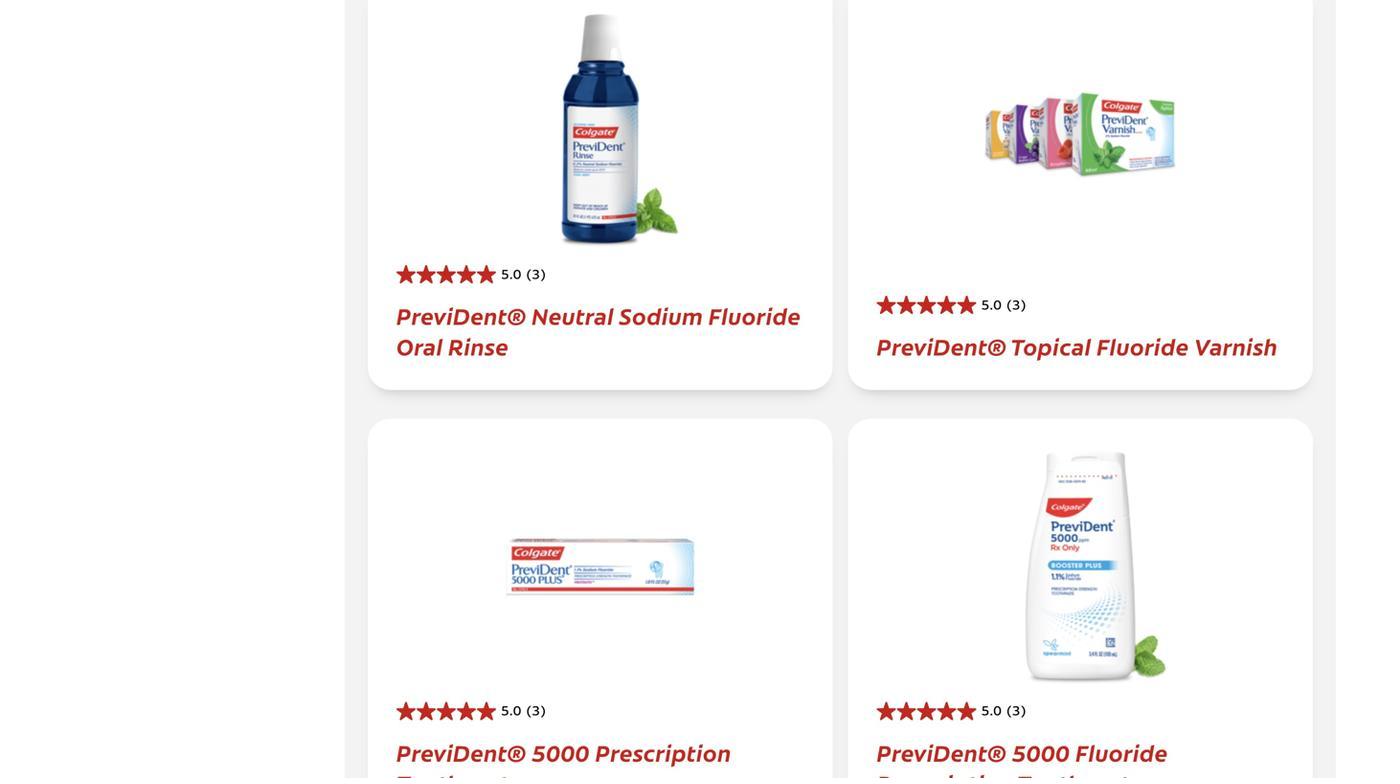Task type: describe. For each thing, give the bounding box(es) containing it.
5.0 for prevident® neutral sodium fluoride oral rinse
[[501, 269, 522, 283]]

prevident® for prevident® topical fluoride varnish
[[877, 330, 1007, 362]]

varnish
[[1195, 330, 1278, 362]]

(3) for toothpaste
[[527, 706, 546, 720]]

prescription inside prevident® 5000 prescription toothpaste
[[595, 737, 732, 769]]

fluoride for prevident® 5000 fluoride prescription toothpaste
[[1076, 737, 1168, 769]]

toothpaste inside prevident® 5000 fluoride prescription toothpaste
[[1017, 767, 1143, 779]]

oral
[[397, 330, 443, 362]]

prevident® 5000 fluoride prescription toothpaste
[[877, 737, 1168, 779]]

(3) for varnish
[[1007, 300, 1027, 313]]

5.0 (3) for prevident® 5000 fluoride prescription toothpaste
[[981, 706, 1027, 720]]

(3) for fluoride
[[527, 269, 546, 283]]

prevident® for prevident® 5000 fluoride prescription toothpaste
[[877, 737, 1007, 769]]

5000 for prescription
[[1012, 737, 1071, 769]]

prevident® topical fluoride varnish
[[877, 330, 1278, 362]]

neutral
[[532, 299, 614, 332]]

5.0 (3) for prevident® 5000 prescription toothpaste
[[501, 706, 546, 720]]

sodium
[[619, 299, 703, 332]]

5.0 for prevident® 5000 prescription toothpaste
[[501, 706, 522, 720]]

5.0 for prevident® 5000 fluoride prescription toothpaste
[[981, 706, 1002, 720]]



Task type: vqa. For each thing, say whether or not it's contained in the screenshot.
fair
no



Task type: locate. For each thing, give the bounding box(es) containing it.
5000
[[532, 737, 590, 769], [1012, 737, 1071, 769]]

(3)
[[527, 269, 546, 283], [1007, 300, 1027, 313], [527, 706, 546, 720], [1007, 706, 1027, 720]]

prevident® 5000 prescription toothpaste
[[397, 737, 732, 779]]

5.0 (3) for prevident® neutral sodium fluoride oral rinse
[[501, 269, 546, 283]]

5.0
[[501, 269, 522, 283], [981, 300, 1002, 313], [501, 706, 522, 720], [981, 706, 1002, 720]]

prevident® for prevident® 5000 prescription toothpaste
[[397, 737, 527, 769]]

toothpaste inside prevident® 5000 prescription toothpaste
[[397, 767, 522, 779]]

1 horizontal spatial prescription
[[877, 767, 1013, 779]]

0 horizontal spatial 5000
[[532, 737, 590, 769]]

(3) up prevident® 5000 prescription toothpaste
[[527, 706, 546, 720]]

2 toothpaste from the left
[[1017, 767, 1143, 779]]

fluoride inside prevident® neutral sodium fluoride oral rinse
[[709, 299, 801, 332]]

5000 for toothpaste
[[532, 737, 590, 769]]

prevident®
[[397, 299, 527, 332], [877, 330, 1007, 362], [397, 737, 527, 769], [877, 737, 1007, 769]]

5.0 (3) for prevident® topical fluoride varnish
[[981, 300, 1027, 313]]

1 5000 from the left
[[532, 737, 590, 769]]

(3) up the topical
[[1007, 300, 1027, 313]]

1 toothpaste from the left
[[397, 767, 522, 779]]

1 horizontal spatial 5000
[[1012, 737, 1071, 769]]

5.0 (3) up neutral
[[501, 269, 546, 283]]

1 horizontal spatial toothpaste
[[1017, 767, 1143, 779]]

5000 inside prevident® 5000 prescription toothpaste
[[532, 737, 590, 769]]

0 horizontal spatial prescription
[[595, 737, 732, 769]]

5.0 up prevident® topical fluoride varnish
[[981, 300, 1002, 313]]

rinse
[[448, 330, 509, 362]]

5.0 up rinse
[[501, 269, 522, 283]]

5.0 up prevident® 5000 prescription toothpaste
[[501, 706, 522, 720]]

2 5000 from the left
[[1012, 737, 1071, 769]]

topical
[[1011, 330, 1092, 362]]

5.0 for prevident® topical fluoride varnish
[[981, 300, 1002, 313]]

(3) for prescription
[[1007, 706, 1027, 720]]

(3) up neutral
[[527, 269, 546, 283]]

5.0 (3) up the topical
[[981, 300, 1027, 313]]

fluoride
[[709, 299, 801, 332], [1097, 330, 1189, 362], [1076, 737, 1168, 769]]

5000 inside prevident® 5000 fluoride prescription toothpaste
[[1012, 737, 1071, 769]]

prevident® inside prevident® 5000 fluoride prescription toothpaste
[[877, 737, 1007, 769]]

5.0 (3)
[[501, 269, 546, 283], [981, 300, 1027, 313], [501, 706, 546, 720], [981, 706, 1027, 720]]

0 horizontal spatial toothpaste
[[397, 767, 522, 779]]

prevident® inside prevident® 5000 prescription toothpaste
[[397, 737, 527, 769]]

fluoride for prevident® topical fluoride varnish
[[1097, 330, 1189, 362]]

prescription
[[595, 737, 732, 769], [877, 767, 1013, 779]]

fluoride inside prevident® 5000 fluoride prescription toothpaste
[[1076, 737, 1168, 769]]

5.0 (3) up prevident® 5000 prescription toothpaste
[[501, 706, 546, 720]]

prevident® for prevident® neutral sodium fluoride oral rinse
[[397, 299, 527, 332]]

prescription inside prevident® 5000 fluoride prescription toothpaste
[[877, 767, 1013, 779]]

prevident® neutral sodium fluoride oral rinse
[[397, 299, 801, 362]]

toothpaste
[[397, 767, 522, 779], [1017, 767, 1143, 779]]

5.0 up prevident® 5000 fluoride prescription toothpaste
[[981, 706, 1002, 720]]

prevident® inside prevident® neutral sodium fluoride oral rinse
[[397, 299, 527, 332]]

5.0 (3) up prevident® 5000 fluoride prescription toothpaste
[[981, 706, 1027, 720]]

(3) up prevident® 5000 fluoride prescription toothpaste
[[1007, 706, 1027, 720]]



